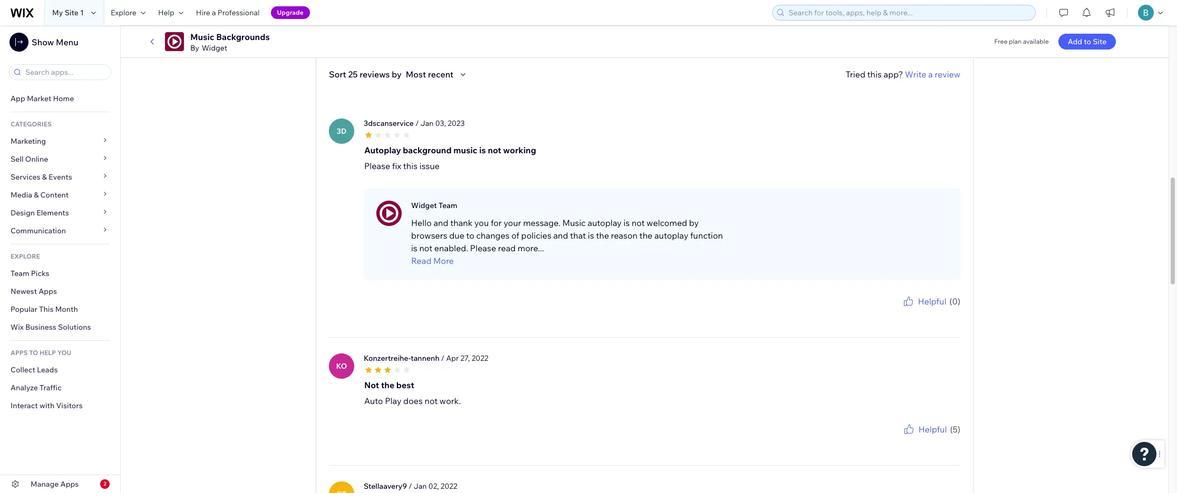 Task type: locate. For each thing, give the bounding box(es) containing it.
function
[[691, 230, 723, 241]]

& left events
[[42, 172, 47, 182]]

app?
[[884, 69, 903, 79]]

1 vertical spatial jan
[[414, 482, 427, 491]]

konzertreihe-
[[364, 354, 411, 363]]

2 vertical spatial for
[[909, 436, 917, 444]]

stellaavery9
[[364, 482, 407, 491]]

27,
[[461, 354, 470, 363]]

1 vertical spatial please
[[470, 243, 496, 253]]

helpful for (0)
[[918, 296, 947, 307]]

music
[[190, 32, 214, 42], [563, 218, 586, 228]]

please down changes
[[470, 243, 496, 253]]

write
[[905, 69, 927, 79]]

thank you for your feedback down (0)
[[877, 308, 961, 316]]

0 horizontal spatial team
[[11, 269, 29, 278]]

thank you for your feedback for (5)
[[877, 436, 961, 444]]

site right add
[[1093, 37, 1107, 46]]

w i image
[[377, 201, 402, 226]]

is right that
[[588, 230, 594, 241]]

0 horizontal spatial please
[[364, 161, 390, 171]]

0 vertical spatial thank you for your feedback
[[877, 308, 961, 316]]

0 horizontal spatial &
[[34, 190, 39, 200]]

0 horizontal spatial autoplay
[[588, 218, 622, 228]]

not left working
[[488, 145, 502, 155]]

1 vertical spatial music
[[563, 218, 586, 228]]

sidebar element
[[0, 25, 121, 494]]

0 horizontal spatial this
[[403, 161, 418, 171]]

to
[[1084, 37, 1092, 46], [466, 230, 475, 241]]

to right due
[[466, 230, 475, 241]]

1 vertical spatial site
[[1093, 37, 1107, 46]]

to inside button
[[1084, 37, 1092, 46]]

free plan available
[[995, 37, 1049, 45]]

apps up this
[[39, 287, 57, 296]]

add to site button
[[1059, 34, 1117, 50]]

to right add
[[1084, 37, 1092, 46]]

0 vertical spatial this
[[868, 69, 882, 79]]

2 horizontal spatial /
[[441, 354, 445, 363]]

1 horizontal spatial this
[[868, 69, 882, 79]]

music up by
[[190, 32, 214, 42]]

reviews
[[360, 69, 390, 79]]

your for (5)
[[919, 436, 932, 444]]

collect
[[11, 365, 35, 375]]

reviews)
[[381, 16, 414, 26]]

app market home
[[11, 94, 74, 103]]

0 vertical spatial and
[[434, 218, 449, 228]]

read
[[411, 256, 432, 266]]

please inside hello and thank you for your message. music autoplay is not welcomed by browsers due to changes of policies and that is the reason the autoplay function is not enabled. please read more... read more
[[470, 243, 496, 253]]

1 vertical spatial your
[[919, 308, 932, 316]]

jan left 03,
[[421, 118, 434, 128]]

1 vertical spatial helpful button
[[903, 423, 947, 436]]

0 vertical spatial you
[[475, 218, 489, 228]]

you
[[475, 218, 489, 228], [897, 308, 908, 316], [897, 436, 908, 444]]

this inside autoplay background music is not working please fix this issue
[[403, 161, 418, 171]]

0 horizontal spatial site
[[65, 8, 79, 17]]

not inside not the best auto play does not work.
[[425, 396, 438, 406]]

/ left 03,
[[416, 118, 419, 128]]

0 horizontal spatial apps
[[39, 287, 57, 296]]

more
[[434, 256, 454, 266]]

1 horizontal spatial music
[[563, 218, 586, 228]]

please inside autoplay background music is not working please fix this issue
[[364, 161, 390, 171]]

feedback for (0)
[[933, 308, 961, 316]]

1 horizontal spatial to
[[1084, 37, 1092, 46]]

hello and thank you for your message. music autoplay is not welcomed by browsers due to changes of policies and that is the reason the autoplay function is not enabled. please read more... read more
[[411, 218, 723, 266]]

please
[[364, 161, 390, 171], [470, 243, 496, 253]]

please down autoplay
[[364, 161, 390, 171]]

wix
[[11, 323, 24, 332]]

popular this month link
[[0, 301, 120, 319]]

1 vertical spatial and
[[554, 230, 568, 241]]

show menu button
[[9, 33, 78, 52]]

for
[[491, 218, 502, 228], [909, 308, 917, 316], [909, 436, 917, 444]]

team down explore
[[11, 269, 29, 278]]

not up "reason" in the right top of the page
[[632, 218, 645, 228]]

1 horizontal spatial a
[[929, 69, 933, 79]]

this right fix
[[403, 161, 418, 171]]

2 vertical spatial /
[[409, 482, 412, 491]]

feedback down (0)
[[933, 308, 961, 316]]

/ left apr
[[441, 354, 445, 363]]

helpful button left the (5)
[[903, 423, 947, 436]]

most recent button
[[406, 68, 470, 80]]

sell online
[[11, 155, 48, 164]]

/ for / jan 02, 2022
[[409, 482, 412, 491]]

services & events
[[11, 172, 72, 182]]

hire
[[196, 8, 210, 17]]

team up thank
[[439, 201, 458, 210]]

free
[[995, 37, 1008, 45]]

a right the "write"
[[929, 69, 933, 79]]

thank
[[450, 218, 473, 228]]

0 vertical spatial feedback
[[933, 308, 961, 316]]

0 vertical spatial 25
[[370, 16, 379, 26]]

helpful
[[918, 296, 947, 307], [919, 424, 947, 435]]

feedback for (5)
[[933, 436, 961, 444]]

work.
[[440, 396, 461, 406]]

and left that
[[554, 230, 568, 241]]

site left 1
[[65, 8, 79, 17]]

0 vertical spatial to
[[1084, 37, 1092, 46]]

0 vertical spatial &
[[42, 172, 47, 182]]

background
[[403, 145, 452, 155]]

show menu
[[32, 37, 78, 47]]

a right hire
[[212, 8, 216, 17]]

1 horizontal spatial the
[[596, 230, 609, 241]]

0 vertical spatial /
[[416, 118, 419, 128]]

/ for / jan 03, 2023
[[416, 118, 419, 128]]

Search apps... field
[[22, 65, 108, 80]]

1 vertical spatial /
[[441, 354, 445, 363]]

0 vertical spatial thank
[[877, 308, 895, 316]]

1 feedback from the top
[[933, 308, 961, 316]]

1 horizontal spatial apps
[[60, 480, 79, 489]]

1 vertical spatial &
[[34, 190, 39, 200]]

0 vertical spatial music
[[190, 32, 214, 42]]

0 horizontal spatial a
[[212, 8, 216, 17]]

is up "reason" in the right top of the page
[[624, 218, 630, 228]]

1 horizontal spatial site
[[1093, 37, 1107, 46]]

1 thank you for your feedback from the top
[[877, 308, 961, 316]]

solutions
[[58, 323, 91, 332]]

by left most
[[392, 69, 402, 79]]

25 right 'sort' in the top left of the page
[[348, 69, 358, 79]]

apps for newest apps
[[39, 287, 57, 296]]

1 vertical spatial you
[[897, 308, 908, 316]]

review
[[935, 69, 961, 79]]

0 horizontal spatial the
[[381, 380, 395, 391]]

1 vertical spatial thank you for your feedback
[[877, 436, 961, 444]]

helpful button
[[903, 295, 947, 308], [903, 423, 947, 436]]

& right the media
[[34, 190, 39, 200]]

hire a professional link
[[190, 0, 266, 25]]

0 vertical spatial a
[[212, 8, 216, 17]]

1 vertical spatial feedback
[[933, 436, 961, 444]]

0 vertical spatial helpful
[[918, 296, 947, 307]]

business
[[25, 323, 56, 332]]

2 feedback from the top
[[933, 436, 961, 444]]

0 vertical spatial your
[[504, 218, 521, 228]]

0 horizontal spatial widget
[[202, 43, 227, 53]]

0 vertical spatial by
[[392, 69, 402, 79]]

not right does in the bottom of the page
[[425, 396, 438, 406]]

2022 right 02,
[[441, 482, 458, 491]]

jan left 02,
[[414, 482, 427, 491]]

not the best auto play does not work.
[[364, 380, 461, 406]]

events
[[49, 172, 72, 182]]

ko
[[336, 362, 347, 371]]

0 horizontal spatial music
[[190, 32, 214, 42]]

1 vertical spatial apps
[[60, 480, 79, 489]]

apps
[[39, 287, 57, 296], [60, 480, 79, 489]]

2022 right 27,
[[472, 354, 489, 363]]

by
[[190, 43, 199, 53]]

helpful button left (0)
[[903, 295, 947, 308]]

the inside not the best auto play does not work.
[[381, 380, 395, 391]]

25 right "on"
[[370, 16, 379, 26]]

upgrade
[[277, 8, 304, 16]]

the
[[596, 230, 609, 241], [640, 230, 653, 241], [381, 380, 395, 391]]

by up function
[[689, 218, 699, 228]]

/
[[416, 118, 419, 128], [441, 354, 445, 363], [409, 482, 412, 491]]

1 thank from the top
[[877, 308, 895, 316]]

enabled.
[[434, 243, 468, 253]]

this left app? at right
[[868, 69, 882, 79]]

the right not
[[381, 380, 395, 391]]

autoplay down welcomed
[[655, 230, 689, 241]]

home
[[53, 94, 74, 103]]

for for autoplay background music is not working please fix this issue
[[909, 308, 917, 316]]

2 thank you for your feedback from the top
[[877, 436, 961, 444]]

plan
[[1009, 37, 1022, 45]]

most
[[406, 69, 426, 79]]

1 vertical spatial 2022
[[441, 482, 458, 491]]

autoplay up "reason" in the right top of the page
[[588, 218, 622, 228]]

1 vertical spatial helpful
[[919, 424, 947, 435]]

&
[[42, 172, 47, 182], [34, 190, 39, 200]]

1 horizontal spatial /
[[416, 118, 419, 128]]

media
[[11, 190, 32, 200]]

thank you for your feedback for (0)
[[877, 308, 961, 316]]

0 vertical spatial for
[[491, 218, 502, 228]]

/ left 02,
[[409, 482, 412, 491]]

1 vertical spatial this
[[403, 161, 418, 171]]

thank you for your feedback down the (5)
[[877, 436, 961, 444]]

2023
[[448, 118, 465, 128]]

autoplay
[[588, 218, 622, 228], [655, 230, 689, 241]]

helpful for (5)
[[919, 424, 947, 435]]

for inside hello and thank you for your message. music autoplay is not welcomed by browsers due to changes of policies and that is the reason the autoplay function is not enabled. please read more... read more
[[491, 218, 502, 228]]

1 vertical spatial for
[[909, 308, 917, 316]]

recent
[[428, 69, 454, 79]]

widget up hello
[[411, 201, 437, 210]]

& for content
[[34, 190, 39, 200]]

1 vertical spatial widget
[[411, 201, 437, 210]]

02,
[[429, 482, 439, 491]]

1 horizontal spatial &
[[42, 172, 47, 182]]

due
[[449, 230, 465, 241]]

by
[[392, 69, 402, 79], [689, 218, 699, 228]]

site
[[65, 8, 79, 17], [1093, 37, 1107, 46]]

1 horizontal spatial please
[[470, 243, 496, 253]]

apps right the manage
[[60, 480, 79, 489]]

analyze traffic link
[[0, 379, 120, 397]]

thank for (5)
[[877, 436, 895, 444]]

2 vertical spatial your
[[919, 436, 932, 444]]

to inside hello and thank you for your message. music autoplay is not welcomed by browsers due to changes of policies and that is the reason the autoplay function is not enabled. please read more... read more
[[466, 230, 475, 241]]

is right music
[[479, 145, 486, 155]]

0 vertical spatial 2022
[[472, 354, 489, 363]]

1 vertical spatial by
[[689, 218, 699, 228]]

0 vertical spatial widget
[[202, 43, 227, 53]]

picks
[[31, 269, 49, 278]]

music up that
[[563, 218, 586, 228]]

1 vertical spatial 25
[[348, 69, 358, 79]]

feedback down the (5)
[[933, 436, 961, 444]]

0 vertical spatial please
[[364, 161, 390, 171]]

0 horizontal spatial /
[[409, 482, 412, 491]]

1 horizontal spatial by
[[689, 218, 699, 228]]

design
[[11, 208, 35, 218]]

0 vertical spatial helpful button
[[903, 295, 947, 308]]

visitors
[[56, 401, 83, 411]]

analyze traffic
[[11, 383, 62, 393]]

0 vertical spatial apps
[[39, 287, 57, 296]]

popular
[[11, 305, 37, 314]]

apps
[[11, 349, 28, 357]]

0 horizontal spatial by
[[392, 69, 402, 79]]

0 horizontal spatial to
[[466, 230, 475, 241]]

helpful left (0)
[[918, 296, 947, 307]]

the right "reason" in the right top of the page
[[640, 230, 653, 241]]

helpful left the (5)
[[919, 424, 947, 435]]

apps for manage apps
[[60, 480, 79, 489]]

1 vertical spatial team
[[11, 269, 29, 278]]

2 vertical spatial you
[[897, 436, 908, 444]]

newest
[[11, 287, 37, 296]]

1 vertical spatial thank
[[877, 436, 895, 444]]

and up browsers
[[434, 218, 449, 228]]

1 vertical spatial to
[[466, 230, 475, 241]]

1 horizontal spatial 2022
[[472, 354, 489, 363]]

widget right by
[[202, 43, 227, 53]]

tannenh
[[411, 354, 440, 363]]

feedback
[[933, 308, 961, 316], [933, 436, 961, 444]]

25
[[370, 16, 379, 26], [348, 69, 358, 79]]

helpful button for (5)
[[903, 423, 947, 436]]

1 vertical spatial a
[[929, 69, 933, 79]]

1 horizontal spatial team
[[439, 201, 458, 210]]

11
[[968, 21, 974, 29]]

services
[[11, 172, 40, 182]]

0 vertical spatial jan
[[421, 118, 434, 128]]

2 thank from the top
[[877, 436, 895, 444]]

the left "reason" in the right top of the page
[[596, 230, 609, 241]]

marketing link
[[0, 132, 120, 150]]

1 horizontal spatial autoplay
[[655, 230, 689, 241]]

collect leads link
[[0, 361, 120, 379]]

tried this app? write a review
[[846, 69, 961, 79]]



Task type: describe. For each thing, give the bounding box(es) containing it.
design elements link
[[0, 204, 120, 222]]

thank for (0)
[[877, 308, 895, 316]]

apr
[[446, 354, 459, 363]]

music inside hello and thank you for your message. music autoplay is not welcomed by browsers due to changes of policies and that is the reason the autoplay function is not enabled. please read more... read more
[[563, 218, 586, 228]]

explore
[[111, 8, 137, 17]]

upgrade button
[[271, 6, 310, 19]]

jan for 02,
[[414, 482, 427, 491]]

add to site
[[1068, 37, 1107, 46]]

write a review button
[[905, 68, 961, 80]]

1
[[80, 8, 84, 17]]

content
[[40, 190, 69, 200]]

is inside autoplay background music is not working please fix this issue
[[479, 145, 486, 155]]

month
[[55, 305, 78, 314]]

0 vertical spatial site
[[65, 8, 79, 17]]

communication link
[[0, 222, 120, 240]]

your for (0)
[[919, 308, 932, 316]]

my
[[52, 8, 63, 17]]

fix
[[392, 161, 401, 171]]

help
[[158, 8, 174, 17]]

sell
[[11, 155, 24, 164]]

0 vertical spatial team
[[439, 201, 458, 210]]

sell online link
[[0, 150, 120, 168]]

available
[[1024, 37, 1049, 45]]

1 vertical spatial autoplay
[[655, 230, 689, 241]]

you for autoplay background music is not working please fix this issue
[[897, 308, 908, 316]]

help
[[39, 349, 56, 357]]

for for not the best auto play does not work.
[[909, 436, 917, 444]]

play
[[385, 396, 402, 406]]

konzertreihe-tannenh / apr 27, 2022
[[364, 354, 489, 363]]

app market home link
[[0, 90, 120, 108]]

sort 25 reviews by
[[329, 69, 402, 79]]

reason
[[611, 230, 638, 241]]

team picks link
[[0, 265, 120, 283]]

backgrounds
[[216, 32, 270, 42]]

market
[[27, 94, 51, 103]]

widget inside music backgrounds by widget
[[202, 43, 227, 53]]

helpful button for (0)
[[903, 295, 947, 308]]

analyze
[[11, 383, 38, 393]]

working
[[503, 145, 536, 155]]

Search for tools, apps, help & more... field
[[786, 5, 1033, 20]]

3dscanservice
[[364, 118, 414, 128]]

help button
[[152, 0, 190, 25]]

you
[[57, 349, 71, 357]]

menu
[[56, 37, 78, 47]]

changes
[[476, 230, 510, 241]]

communication
[[11, 226, 68, 236]]

newest apps
[[11, 287, 57, 296]]

welcomed
[[647, 218, 688, 228]]

wix business solutions link
[[0, 319, 120, 336]]

music backgrounds by widget
[[190, 32, 270, 53]]

2 horizontal spatial the
[[640, 230, 653, 241]]

1 horizontal spatial and
[[554, 230, 568, 241]]

stellaavery9 / jan 02, 2022
[[364, 482, 458, 491]]

hello
[[411, 218, 432, 228]]

wix business solutions
[[11, 323, 91, 332]]

autoplay
[[364, 145, 401, 155]]

is up read
[[411, 243, 418, 253]]

& for events
[[42, 172, 47, 182]]

3dscanservice / jan 03, 2023
[[364, 118, 465, 128]]

that
[[570, 230, 586, 241]]

read
[[498, 243, 516, 253]]

music inside music backgrounds by widget
[[190, 32, 214, 42]]

with
[[40, 401, 54, 411]]

(based
[[329, 16, 356, 26]]

media & content link
[[0, 186, 120, 204]]

0 horizontal spatial and
[[434, 218, 449, 228]]

message.
[[523, 218, 561, 228]]

interact with visitors link
[[0, 397, 120, 415]]

collect leads
[[11, 365, 58, 375]]

not
[[364, 380, 379, 391]]

by inside hello and thank you for your message. music autoplay is not welcomed by browsers due to changes of policies and that is the reason the autoplay function is not enabled. please read more... read more
[[689, 218, 699, 228]]

you for not the best auto play does not work.
[[897, 436, 908, 444]]

0 vertical spatial autoplay
[[588, 218, 622, 228]]

0 horizontal spatial 2022
[[441, 482, 458, 491]]

apps to help you
[[11, 349, 71, 357]]

browsers
[[411, 230, 448, 241]]

marketing
[[11, 137, 46, 146]]

jan for 03,
[[421, 118, 434, 128]]

03,
[[435, 118, 446, 128]]

manage
[[31, 480, 59, 489]]

most recent
[[406, 69, 454, 79]]

2
[[103, 481, 106, 488]]

0 horizontal spatial 25
[[348, 69, 358, 79]]

online
[[25, 155, 48, 164]]

not down browsers
[[419, 243, 433, 253]]

interact with visitors
[[11, 401, 83, 411]]

policies
[[521, 230, 552, 241]]

you inside hello and thank you for your message. music autoplay is not welcomed by browsers due to changes of policies and that is the reason the autoplay function is not enabled. please read more... read more
[[475, 218, 489, 228]]

site inside button
[[1093, 37, 1107, 46]]

your inside hello and thank you for your message. music autoplay is not welcomed by browsers due to changes of policies and that is the reason the autoplay function is not enabled. please read more... read more
[[504, 218, 521, 228]]

show
[[32, 37, 54, 47]]

of
[[512, 230, 520, 241]]

on
[[358, 16, 368, 26]]

services & events link
[[0, 168, 120, 186]]

read more button
[[411, 255, 728, 267]]

1 horizontal spatial widget
[[411, 201, 437, 210]]

music backgrounds logo image
[[165, 32, 184, 51]]

team inside sidebar element
[[11, 269, 29, 278]]

media & content
[[11, 190, 69, 200]]

1 horizontal spatial 25
[[370, 16, 379, 26]]

app
[[11, 94, 25, 103]]

best
[[396, 380, 414, 391]]

to
[[29, 349, 38, 357]]

categories
[[11, 120, 52, 128]]

a inside hire a professional link
[[212, 8, 216, 17]]

newest apps link
[[0, 283, 120, 301]]

not inside autoplay background music is not working please fix this issue
[[488, 145, 502, 155]]



